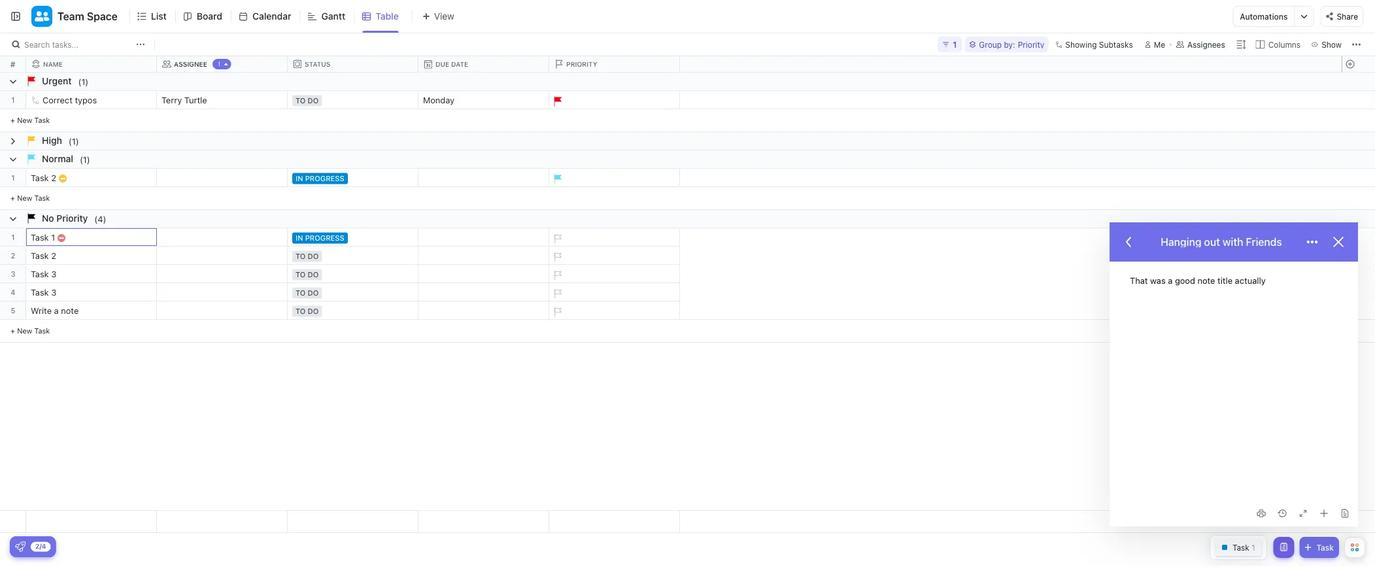 Task type: vqa. For each thing, say whether or not it's contained in the screenshot.
user group image in tree
no



Task type: describe. For each thing, give the bounding box(es) containing it.
to do for fifth to do cell
[[296, 307, 319, 316]]

to do for 5th to do cell from the bottom of the page
[[296, 97, 319, 105]]

in progress for task 2
[[296, 174, 345, 183]]

note inside press space to select this row. row
[[61, 306, 79, 316]]

gantt
[[322, 11, 346, 22]]

to for 3rd to do cell from the bottom
[[296, 271, 306, 279]]

typos
[[75, 95, 97, 105]]

terry
[[162, 95, 182, 105]]

press space to select this row. row containing ‎task 1
[[26, 228, 680, 249]]

to do for 2nd to do cell from the bottom
[[296, 289, 319, 297]]

3 to do cell from the top
[[288, 265, 419, 283]]

(4)
[[94, 214, 106, 224]]

set priority element for fourth to do cell from the bottom
[[548, 247, 567, 267]]

board link
[[197, 0, 228, 33]]

set priority image for 5th set priority element from the bottom
[[548, 229, 567, 249]]

board
[[197, 11, 222, 22]]

no
[[42, 213, 54, 224]]

status column header
[[288, 56, 421, 72]]

in for task 2
[[296, 174, 303, 183]]

urgent
[[42, 76, 72, 86]]

actually
[[1236, 276, 1266, 286]]

1 new from the top
[[17, 116, 32, 124]]

1 left ‎task 1
[[11, 233, 15, 241]]

3 new task from the top
[[17, 326, 50, 335]]

1 to do cell from the top
[[288, 91, 419, 109]]

1 inside press space to select this row. row
[[51, 233, 55, 242]]

2 for task 2
[[51, 173, 56, 183]]

1 left task 2
[[11, 173, 15, 182]]

in for ‎task 1
[[296, 234, 303, 242]]

1 down "#"
[[11, 96, 15, 104]]

progress for 2
[[305, 174, 345, 183]]

to for fifth to do cell
[[296, 307, 306, 316]]

3 for 3rd to do cell from the bottom
[[51, 269, 56, 279]]

share button
[[1321, 6, 1364, 27]]

press space to select this row. row containing task 2
[[26, 169, 680, 189]]

do for 3rd to do cell from the bottom
[[308, 271, 319, 279]]

with
[[1223, 236, 1244, 248]]

a inside press space to select this row. row
[[54, 306, 59, 316]]

automations
[[1241, 12, 1289, 21]]

1 inside assignee column header
[[218, 61, 221, 67]]

onboarding checklist button element
[[15, 542, 26, 552]]

automations button
[[1234, 7, 1295, 26]]

priority inside cell
[[56, 213, 88, 224]]

3 new from the top
[[17, 326, 32, 335]]

do for fourth to do cell from the bottom
[[308, 252, 319, 261]]

view
[[434, 11, 455, 22]]

progress for 1
[[305, 234, 345, 242]]

that
[[1131, 276, 1149, 286]]

assignee
[[174, 60, 207, 68]]

monday
[[423, 95, 455, 105]]

‎task 2
[[31, 251, 56, 261]]

0 vertical spatial a
[[1169, 276, 1173, 286]]

set priority image for 3rd to do cell from the bottom's set priority element
[[548, 266, 567, 285]]

showing subtasks
[[1066, 40, 1134, 49]]

assignees button
[[1171, 37, 1232, 52]]

team space button
[[52, 2, 118, 31]]

calendar
[[253, 11, 291, 22]]

show button
[[1308, 37, 1346, 52]]

5 to do cell from the top
[[288, 302, 419, 319]]

grid containing urgent
[[0, 56, 1376, 533]]

(1) for urgent
[[78, 77, 89, 86]]

2/4
[[35, 543, 46, 550]]

3 for 2nd to do cell from the bottom
[[51, 288, 56, 297]]

priority button
[[550, 60, 680, 69]]

no priority cell
[[0, 210, 1375, 228]]

1 button
[[938, 37, 963, 52]]

status button
[[288, 60, 419, 69]]

me
[[1155, 40, 1166, 49]]

do for fifth to do cell
[[308, 307, 319, 316]]

2 new task from the top
[[17, 194, 50, 202]]

press space to select this row. row containing 4
[[0, 283, 26, 302]]

write a note
[[31, 306, 79, 316]]

group by: priority
[[980, 40, 1045, 49]]

1 1 2 3 1 4 5
[[11, 96, 15, 315]]

turtle
[[184, 95, 207, 105]]

row group containing 1 1 2 3 1 4 5
[[0, 73, 26, 343]]

friends
[[1247, 236, 1283, 248]]

press space to select this row. row containing write a note
[[26, 302, 680, 322]]

date
[[451, 61, 469, 68]]

to do for 3rd to do cell from the bottom
[[296, 271, 319, 279]]

user friends image
[[35, 10, 49, 22]]

set priority element for 3rd to do cell from the bottom
[[548, 266, 567, 285]]

in progress for ‎task 1
[[296, 234, 345, 242]]

2 to do cell from the top
[[288, 247, 419, 264]]

columns button
[[1253, 37, 1308, 52]]

search
[[24, 40, 50, 49]]

assignees
[[1188, 40, 1226, 49]]

‎task for ‎task 1
[[31, 233, 49, 242]]

title
[[1218, 276, 1233, 286]]



Task type: locate. For each thing, give the bounding box(es) containing it.
(1) right high
[[69, 136, 79, 146]]

in progress cell for task 2
[[288, 169, 419, 186]]

3 inside the 1 1 2 3 1 4 5
[[11, 270, 15, 278]]

2 in progress from the top
[[296, 234, 345, 242]]

3 to from the top
[[296, 271, 306, 279]]

1 vertical spatial progress
[[305, 234, 345, 242]]

task inside press space to select this row. row
[[31, 173, 49, 183]]

task 2
[[31, 173, 56, 183]]

1 vertical spatial note
[[61, 306, 79, 316]]

showing
[[1066, 40, 1097, 49]]

due date button
[[419, 60, 550, 69]]

2 ‎task from the top
[[31, 251, 49, 261]]

hanging
[[1161, 236, 1202, 248]]

5 to from the top
[[296, 307, 306, 316]]

that was a good note title actually
[[1131, 276, 1266, 286]]

press space to select this row. row containing 5
[[0, 302, 26, 320]]

1 to do from the top
[[296, 97, 319, 105]]

progress
[[305, 174, 345, 183], [305, 234, 345, 242]]

view button
[[412, 8, 459, 25]]

1 set priority element from the top
[[548, 229, 567, 249]]

0 vertical spatial progress
[[305, 174, 345, 183]]

1 vertical spatial a
[[54, 306, 59, 316]]

0 vertical spatial (1)
[[78, 77, 89, 86]]

4 to from the top
[[296, 289, 306, 297]]

2 in from the top
[[296, 234, 303, 242]]

note right write at the bottom left of page
[[61, 306, 79, 316]]

3 do from the top
[[308, 271, 319, 279]]

table link
[[376, 0, 404, 33]]

a right was
[[1169, 276, 1173, 286]]

1 vertical spatial ‎task
[[31, 251, 49, 261]]

set priority image
[[548, 229, 567, 249], [548, 247, 567, 267], [548, 266, 567, 285], [548, 284, 567, 304], [548, 302, 567, 322]]

a
[[1169, 276, 1173, 286], [54, 306, 59, 316]]

priority
[[1018, 40, 1045, 49], [567, 60, 598, 68], [56, 213, 88, 224]]

assignee column header
[[157, 56, 290, 72]]

‎task down ‎task 1
[[31, 251, 49, 261]]

new task right the 1 1 2 3 1 4 5
[[17, 194, 50, 202]]

1 in progress cell from the top
[[288, 169, 419, 186]]

‎task 1
[[31, 233, 55, 242]]

showing subtasks button
[[1052, 37, 1138, 52]]

high cell
[[0, 132, 1375, 150]]

1 down the 'no' at the left of page
[[51, 233, 55, 242]]

hanging out with friends
[[1161, 236, 1283, 248]]

correct typos
[[43, 95, 97, 105]]

1 inside dropdown button
[[953, 40, 957, 49]]

high
[[42, 135, 62, 146]]

new task down write at the bottom left of page
[[17, 326, 50, 335]]

3
[[51, 269, 56, 279], [11, 270, 15, 278], [51, 288, 56, 297]]

due
[[436, 61, 450, 68]]

priority inside group by: priority
[[1018, 40, 1045, 49]]

group
[[980, 40, 1002, 49]]

(1) inside "high" "cell"
[[69, 136, 79, 146]]

Search tasks... text field
[[24, 35, 133, 54]]

2 to from the top
[[296, 252, 306, 261]]

priority column header
[[550, 56, 683, 72]]

2 vertical spatial priority
[[56, 213, 88, 224]]

do
[[308, 97, 319, 105], [308, 252, 319, 261], [308, 271, 319, 279], [308, 289, 319, 297], [308, 307, 319, 316]]

calendar link
[[253, 0, 297, 33]]

2 inside the 1 1 2 3 1 4 5
[[11, 251, 15, 260]]

by:
[[1005, 40, 1016, 49]]

was
[[1151, 276, 1166, 286]]

task
[[34, 116, 50, 124], [31, 173, 49, 183], [34, 194, 50, 202], [31, 269, 49, 279], [31, 288, 49, 297], [34, 326, 50, 335], [1317, 543, 1335, 552]]

columns
[[1269, 40, 1301, 49]]

priority inside dropdown button
[[567, 60, 598, 68]]

5 set priority image from the top
[[548, 302, 567, 322]]

a right write at the bottom left of page
[[54, 306, 59, 316]]

2 vertical spatial new task
[[17, 326, 50, 335]]

task 3 down ‎task 2 on the top left of the page
[[31, 269, 56, 279]]

0 vertical spatial task 3
[[31, 269, 56, 279]]

2 set priority image from the top
[[548, 247, 567, 267]]

1 vertical spatial (1)
[[69, 136, 79, 146]]

1 to from the top
[[296, 97, 306, 105]]

set priority element for fifth to do cell
[[548, 302, 567, 322]]

list
[[151, 11, 167, 22]]

1 vertical spatial in progress cell
[[288, 228, 419, 246]]

(1) up typos
[[78, 77, 89, 86]]

5 to do from the top
[[296, 307, 319, 316]]

note
[[1198, 276, 1216, 286], [61, 306, 79, 316]]

0 horizontal spatial priority
[[56, 213, 88, 224]]

‎task for ‎task 2
[[31, 251, 49, 261]]

1 vertical spatial task 3
[[31, 288, 56, 297]]

search tasks...
[[24, 40, 79, 49]]

in progress cell
[[288, 169, 419, 186], [288, 228, 419, 246]]

2 horizontal spatial priority
[[1018, 40, 1045, 49]]

press space to select this row. row containing correct typos
[[26, 91, 680, 111]]

subtasks
[[1100, 40, 1134, 49]]

to for fourth to do cell from the bottom
[[296, 252, 306, 261]]

do for 5th to do cell from the bottom of the page
[[308, 97, 319, 105]]

1 progress from the top
[[305, 174, 345, 183]]

monday cell
[[419, 91, 550, 109]]

‎task
[[31, 233, 49, 242], [31, 251, 49, 261]]

in progress
[[296, 174, 345, 183], [296, 234, 345, 242]]

4 set priority image from the top
[[548, 284, 567, 304]]

task 3 for 3rd to do cell from the bottom
[[31, 269, 56, 279]]

2 down normal at the top of the page
[[51, 173, 56, 183]]

1 set priority image from the top
[[548, 229, 567, 249]]

1 ‎task from the top
[[31, 233, 49, 242]]

in progress cell for ‎task 1
[[288, 228, 419, 246]]

‎task up ‎task 2 on the top left of the page
[[31, 233, 49, 242]]

2 vertical spatial (1)
[[80, 154, 90, 164]]

to for 2nd to do cell from the bottom
[[296, 289, 306, 297]]

2 down ‎task 1
[[51, 251, 56, 261]]

2 new from the top
[[17, 194, 32, 202]]

1 horizontal spatial note
[[1198, 276, 1216, 286]]

1 in from the top
[[296, 174, 303, 183]]

terry turtle
[[162, 95, 207, 105]]

(1) inside urgent cell
[[78, 77, 89, 86]]

1 vertical spatial priority
[[567, 60, 598, 68]]

1 vertical spatial new
[[17, 194, 32, 202]]

do for 2nd to do cell from the bottom
[[308, 289, 319, 297]]

table
[[376, 11, 399, 22]]

0 horizontal spatial a
[[54, 306, 59, 316]]

5 do from the top
[[308, 307, 319, 316]]

4 to do from the top
[[296, 289, 319, 297]]

list link
[[151, 0, 172, 33]]

share
[[1338, 12, 1359, 21]]

1 horizontal spatial priority
[[567, 60, 598, 68]]

1 right assignee
[[218, 61, 221, 67]]

to
[[296, 97, 306, 105], [296, 252, 306, 261], [296, 271, 306, 279], [296, 289, 306, 297], [296, 307, 306, 316]]

to for 5th to do cell from the bottom of the page
[[296, 97, 306, 105]]

set priority image for set priority element corresponding to fifth to do cell
[[548, 302, 567, 322]]

(1) for normal
[[80, 154, 90, 164]]

cell
[[157, 169, 288, 186], [419, 169, 550, 186], [157, 228, 288, 246], [419, 228, 550, 246], [157, 247, 288, 264], [419, 247, 550, 264], [157, 265, 288, 283], [419, 265, 550, 283], [157, 283, 288, 301], [419, 283, 550, 301], [157, 302, 288, 319], [419, 302, 550, 319]]

2 for ‎task 2
[[51, 251, 56, 261]]

0 vertical spatial priority
[[1018, 40, 1045, 49]]

to do for fourth to do cell from the bottom
[[296, 252, 319, 261]]

due date
[[436, 61, 469, 68]]

row group containing urgent
[[0, 73, 1375, 343]]

to do
[[296, 97, 319, 105], [296, 252, 319, 261], [296, 271, 319, 279], [296, 289, 319, 297], [296, 307, 319, 316]]

4 to do cell from the top
[[288, 283, 419, 301]]

press space to select this row. row
[[0, 91, 26, 109], [26, 91, 680, 111], [1343, 91, 1375, 109], [0, 169, 26, 187], [26, 169, 680, 189], [1343, 169, 1375, 187], [0, 228, 26, 247], [26, 228, 680, 249], [1343, 228, 1375, 247], [0, 247, 26, 265], [26, 247, 680, 267], [1343, 247, 1375, 265], [0, 265, 26, 283], [26, 265, 680, 285], [1343, 265, 1375, 283], [0, 283, 26, 302], [26, 283, 680, 304], [1343, 283, 1375, 302], [0, 302, 26, 320], [26, 302, 680, 322], [1343, 302, 1375, 320], [26, 511, 680, 533], [1343, 511, 1375, 533]]

task 3 up write at the bottom left of page
[[31, 288, 56, 297]]

2 left ‎task 2 on the top left of the page
[[11, 251, 15, 260]]

tasks...
[[52, 40, 79, 49]]

2 set priority element from the top
[[548, 247, 567, 267]]

2 task 3 from the top
[[31, 288, 56, 297]]

3 set priority element from the top
[[548, 266, 567, 285]]

1 do from the top
[[308, 97, 319, 105]]

grid
[[0, 56, 1376, 533]]

0 vertical spatial in progress cell
[[288, 169, 419, 186]]

task 3
[[31, 269, 56, 279], [31, 288, 56, 297]]

due date column header
[[419, 56, 552, 72]]

0 horizontal spatial note
[[61, 306, 79, 316]]

normal cell
[[0, 150, 1375, 168]]

2 progress from the top
[[305, 234, 345, 242]]

set priority element
[[548, 229, 567, 249], [548, 247, 567, 267], [548, 266, 567, 285], [548, 284, 567, 304], [548, 302, 567, 322]]

1
[[953, 40, 957, 49], [218, 61, 221, 67], [11, 96, 15, 104], [11, 173, 15, 182], [51, 233, 55, 242], [11, 233, 15, 241]]

team
[[58, 10, 84, 23]]

#
[[10, 60, 15, 69]]

3 to do from the top
[[296, 271, 319, 279]]

team space
[[58, 10, 118, 23]]

5 set priority element from the top
[[548, 302, 567, 322]]

1 vertical spatial new task
[[17, 194, 50, 202]]

(1) right normal at the top of the page
[[80, 154, 90, 164]]

status
[[305, 60, 331, 68]]

1 task 3 from the top
[[31, 269, 56, 279]]

2 vertical spatial new
[[17, 326, 32, 335]]

note left title
[[1198, 276, 1216, 286]]

new task
[[17, 116, 50, 124], [17, 194, 50, 202], [17, 326, 50, 335]]

5
[[11, 306, 15, 315]]

1 left group
[[953, 40, 957, 49]]

1 vertical spatial in
[[296, 234, 303, 242]]

(1) for high
[[69, 136, 79, 146]]

row group
[[0, 73, 26, 343], [0, 73, 1375, 343], [26, 73, 680, 343], [1343, 73, 1375, 343]]

0 vertical spatial in progress
[[296, 174, 345, 183]]

new task up high
[[17, 116, 50, 124]]

normal
[[42, 153, 73, 164]]

0 vertical spatial ‎task
[[31, 233, 49, 242]]

no priority
[[42, 213, 88, 224]]

set priority image for set priority element corresponding to 2nd to do cell from the bottom
[[548, 284, 567, 304]]

me button
[[1140, 37, 1171, 52]]

2 to do from the top
[[296, 252, 319, 261]]

onboarding checklist button image
[[15, 542, 26, 552]]

4 set priority element from the top
[[548, 284, 567, 304]]

4 do from the top
[[308, 289, 319, 297]]

4
[[11, 288, 15, 296]]

name button
[[26, 60, 157, 69]]

1 vertical spatial in progress
[[296, 234, 345, 242]]

row containing name
[[26, 56, 683, 72]]

3 set priority image from the top
[[548, 266, 567, 285]]

1 in progress from the top
[[296, 174, 345, 183]]

terry turtle cell
[[157, 91, 288, 109]]

3 up 4
[[11, 270, 15, 278]]

new
[[17, 116, 32, 124], [17, 194, 32, 202], [17, 326, 32, 335]]

in
[[296, 174, 303, 183], [296, 234, 303, 242]]

row
[[26, 56, 683, 72]]

0 vertical spatial new task
[[17, 116, 50, 124]]

correct
[[43, 95, 73, 105]]

3 up write a note
[[51, 288, 56, 297]]

2 do from the top
[[308, 252, 319, 261]]

set priority image for set priority element related to fourth to do cell from the bottom
[[548, 247, 567, 267]]

0 vertical spatial in
[[296, 174, 303, 183]]

(1)
[[78, 77, 89, 86], [69, 136, 79, 146], [80, 154, 90, 164]]

gantt link
[[322, 0, 351, 33]]

urgent cell
[[0, 73, 1375, 90]]

good
[[1176, 276, 1196, 286]]

name
[[43, 60, 63, 68]]

3 down ‎task 2 on the top left of the page
[[51, 269, 56, 279]]

press space to select this row. row containing 2
[[0, 247, 26, 265]]

set priority element for 2nd to do cell from the bottom
[[548, 284, 567, 304]]

to do cell
[[288, 91, 419, 109], [288, 247, 419, 264], [288, 265, 419, 283], [288, 283, 419, 301], [288, 302, 419, 319]]

0 vertical spatial new
[[17, 116, 32, 124]]

press space to select this row. row containing 3
[[0, 265, 26, 283]]

2
[[51, 173, 56, 183], [51, 251, 56, 261], [11, 251, 15, 260]]

1 horizontal spatial a
[[1169, 276, 1173, 286]]

show
[[1322, 40, 1343, 49]]

press space to select this row. row containing ‎task 2
[[26, 247, 680, 267]]

dropdown menu image
[[419, 511, 549, 533]]

write
[[31, 306, 52, 316]]

2 in progress cell from the top
[[288, 228, 419, 246]]

space
[[87, 10, 118, 23]]

row group containing correct typos
[[26, 73, 680, 343]]

(1) inside normal cell
[[80, 154, 90, 164]]

name column header
[[26, 56, 160, 72]]

1 new task from the top
[[17, 116, 50, 124]]

task 3 for 2nd to do cell from the bottom
[[31, 288, 56, 297]]

0 vertical spatial note
[[1198, 276, 1216, 286]]

out
[[1205, 236, 1221, 248]]



